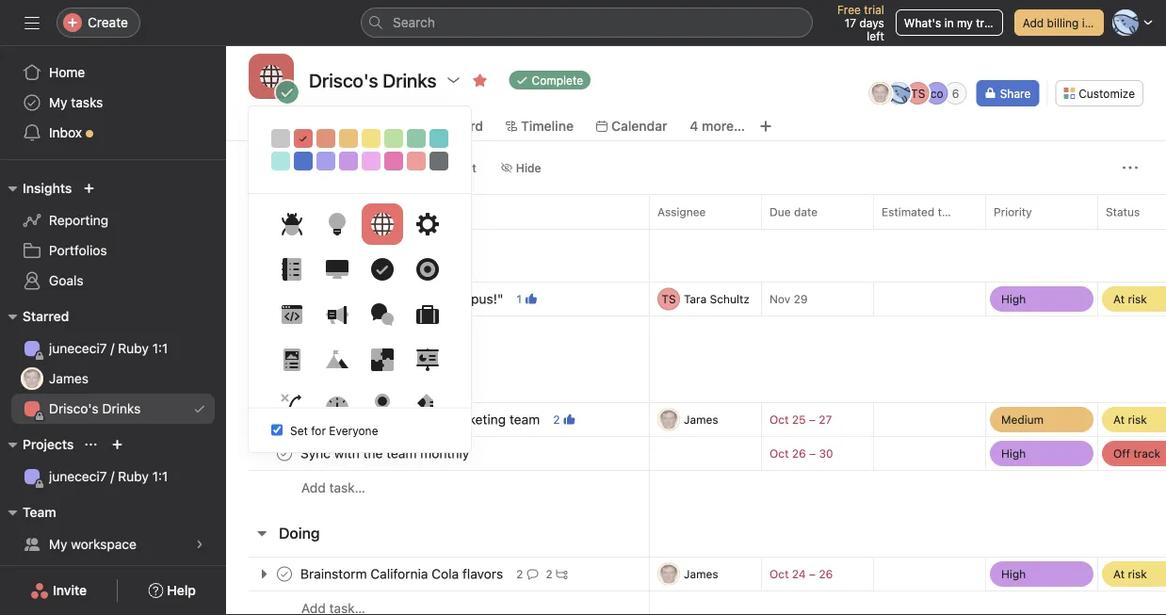 Task type: vqa. For each thing, say whether or not it's contained in the screenshot.
Close image to the right
no



Task type: locate. For each thing, give the bounding box(es) containing it.
2 high from the top
[[1002, 447, 1027, 460]]

1 junececi7 / ruby 1:1 from the top
[[49, 341, 168, 356]]

1 vertical spatial ja
[[26, 372, 38, 386]]

1 vertical spatial /
[[111, 469, 114, 484]]

0 vertical spatial high button
[[987, 283, 1098, 316]]

2 oct from the top
[[770, 447, 789, 460]]

oct for oct 26 – 30
[[770, 447, 789, 460]]

2 vertical spatial high button
[[987, 558, 1098, 591]]

hide sidebar image
[[25, 15, 40, 30]]

add left 'task'
[[272, 161, 294, 174]]

completed checkbox inside sync with the team monthly "cell"
[[273, 443, 296, 465]]

2 completed checkbox from the top
[[273, 563, 296, 586]]

high right estimated time field for brainstorm california cola flavors cell
[[1002, 568, 1027, 581]]

high down the priority
[[1002, 293, 1027, 306]]

help
[[167, 583, 196, 599]]

at risk inside header untitled section tree grid
[[1114, 293, 1148, 306]]

high for at risk
[[1002, 293, 1027, 306]]

risk inside header to do tree grid
[[1129, 413, 1148, 427]]

ribbon image
[[371, 394, 394, 417]]

ja up 'add task…' row
[[663, 413, 675, 427]]

2 vertical spatial at risk button
[[1099, 558, 1167, 591]]

high button inside header to do tree grid
[[987, 437, 1098, 470]]

medium
[[1002, 413, 1044, 427]]

24
[[793, 568, 806, 581]]

0 vertical spatial –
[[810, 413, 816, 427]]

ra
[[892, 87, 907, 100]]

ja left ra
[[875, 87, 887, 100]]

1 horizontal spatial ts
[[912, 87, 926, 100]]

1 vertical spatial at
[[1114, 413, 1125, 427]]

completed image for at
[[273, 288, 296, 311]]

2 horizontal spatial ja
[[875, 87, 887, 100]]

james up 'add task…' row
[[684, 413, 719, 427]]

0 vertical spatial at
[[1114, 293, 1125, 306]]

drisco's drinks
[[309, 69, 437, 91]]

for
[[311, 424, 326, 437]]

james button
[[658, 563, 758, 586]]

junececi7 down show options, current sort, top icon
[[49, 469, 107, 484]]

2 vertical spatial at
[[1114, 568, 1125, 581]]

risk for do
[[1129, 413, 1148, 427]]

share
[[1001, 87, 1031, 100]]

0 vertical spatial junececi7 / ruby 1:1
[[49, 341, 168, 356]]

insights button
[[0, 177, 72, 200]]

1 vertical spatial my
[[49, 537, 67, 552]]

0 vertical spatial at risk button
[[1099, 283, 1167, 316]]

1 vertical spatial james
[[684, 413, 719, 427]]

– right 24
[[810, 568, 816, 581]]

create
[[88, 15, 128, 30]]

2 button
[[550, 410, 579, 429]]

high button inside header untitled section tree grid
[[987, 283, 1098, 316]]

team button
[[0, 501, 56, 524]]

search button
[[361, 8, 813, 38]]

james up drisco's
[[49, 371, 89, 386]]

schultz
[[710, 293, 750, 306]]

1 vertical spatial junececi7 / ruby 1:1 link
[[11, 462, 215, 492]]

1 vertical spatial 26
[[819, 568, 833, 581]]

– left the 30
[[810, 447, 816, 460]]

1 at risk button from the top
[[1099, 283, 1167, 316]]

2 junececi7 from the top
[[49, 469, 107, 484]]

completed image down notebook 'image'
[[273, 288, 296, 311]]

briefcase image
[[417, 304, 439, 326]]

3 at from the top
[[1114, 568, 1125, 581]]

brand meeting with the marketing team cell
[[226, 402, 650, 437]]

calendar link
[[597, 116, 668, 137]]

row containing 1
[[226, 282, 1167, 317]]

2 my from the top
[[49, 537, 67, 552]]

tara
[[684, 293, 707, 306]]

status
[[1107, 205, 1141, 219]]

puzzle image
[[371, 349, 394, 371]]

at risk button for untitled section
[[1099, 283, 1167, 316]]

at risk
[[1114, 293, 1148, 306], [1114, 413, 1148, 427], [1114, 568, 1148, 581]]

0 vertical spatial junececi7
[[49, 341, 107, 356]]

4
[[690, 118, 699, 134]]

26 inside header doing tree grid
[[819, 568, 833, 581]]

1 1:1 from the top
[[152, 341, 168, 356]]

completed checkbox inside brand meeting with the marketing team cell
[[273, 409, 296, 431]]

3 high button from the top
[[987, 558, 1098, 591]]

james inside starred element
[[49, 371, 89, 386]]

2 vertical spatial add
[[302, 480, 326, 496]]

3 at risk from the top
[[1114, 568, 1148, 581]]

3 high from the top
[[1002, 568, 1027, 581]]

risk for section
[[1129, 293, 1148, 306]]

2 ruby from the top
[[118, 469, 149, 484]]

0 vertical spatial completed checkbox
[[273, 409, 296, 431]]

– inside header doing tree grid
[[810, 568, 816, 581]]

ja
[[875, 87, 887, 100], [26, 372, 38, 386], [663, 413, 675, 427]]

1 risk from the top
[[1129, 293, 1148, 306]]

2 1:1 from the top
[[152, 469, 168, 484]]

1 high button from the top
[[987, 283, 1098, 316]]

completed checkbox inside the brainstorm california cola flavors cell
[[273, 563, 296, 586]]

james
[[49, 371, 89, 386], [684, 413, 719, 427], [684, 568, 719, 581]]

starred
[[23, 309, 69, 324]]

billing
[[1048, 16, 1079, 29]]

header untitled section tree grid
[[226, 282, 1167, 351]]

0 vertical spatial at risk
[[1114, 293, 1148, 306]]

1 horizontal spatial ja
[[663, 413, 675, 427]]

1 at risk from the top
[[1114, 293, 1148, 306]]

Brand meeting with the Marketing team text field
[[297, 410, 546, 429]]

1 vertical spatial –
[[810, 447, 816, 460]]

1 vertical spatial completed image
[[273, 443, 296, 465]]

0 vertical spatial 26
[[793, 447, 807, 460]]

0 vertical spatial add
[[1023, 16, 1045, 29]]

risk inside header doing tree grid
[[1129, 568, 1148, 581]]

completed image for off
[[273, 443, 296, 465]]

row
[[226, 194, 1167, 229], [249, 228, 1167, 230], [226, 282, 1167, 317], [226, 316, 1167, 351], [226, 402, 1167, 437], [226, 436, 1167, 471], [226, 557, 1167, 592], [226, 591, 1167, 615]]

0 horizontal spatial 26
[[793, 447, 807, 460]]

oct inside header doing tree grid
[[770, 568, 789, 581]]

add billing info button
[[1015, 9, 1105, 36]]

– for 30
[[810, 447, 816, 460]]

30
[[820, 447, 834, 460]]

1 vertical spatial completed checkbox
[[273, 443, 296, 465]]

1 vertical spatial ts
[[662, 293, 676, 306]]

tasks
[[71, 95, 103, 110]]

my down team
[[49, 537, 67, 552]]

chat bubbles image
[[371, 304, 394, 326]]

at risk button inside header untitled section tree grid
[[1099, 283, 1167, 316]]

search list box
[[361, 8, 813, 38]]

add tab image
[[759, 119, 774, 134]]

0 vertical spatial junececi7 / ruby 1:1 link
[[11, 334, 215, 364]]

mountain flag image
[[326, 349, 349, 371]]

completed image
[[273, 409, 296, 431], [273, 563, 296, 586]]

at risk inside header to do tree grid
[[1114, 413, 1148, 427]]

doing
[[279, 525, 320, 542]]

2 at risk button from the top
[[1099, 403, 1167, 436]]

2
[[553, 413, 560, 427]]

high for off track
[[1002, 447, 1027, 460]]

assignee
[[658, 205, 706, 219]]

untitled section button
[[279, 241, 390, 275]]

my inside teams element
[[49, 537, 67, 552]]

1 vertical spatial junececi7
[[49, 469, 107, 484]]

0 vertical spatial completed checkbox
[[273, 288, 296, 311]]

1 vertical spatial oct
[[770, 447, 789, 460]]

completed checkbox right expand subtask list for the task brainstorm california cola flavors icon
[[273, 563, 296, 586]]

1 vertical spatial high
[[1002, 447, 1027, 460]]

high inside header untitled section tree grid
[[1002, 293, 1027, 306]]

2 completed checkbox from the top
[[273, 443, 296, 465]]

at inside header doing tree grid
[[1114, 568, 1125, 581]]

remove from starred image
[[473, 73, 488, 88]]

trial
[[865, 3, 885, 16]]

–
[[810, 413, 816, 427], [810, 447, 816, 460], [810, 568, 816, 581]]

/ inside the projects element
[[111, 469, 114, 484]]

1 at from the top
[[1114, 293, 1125, 306]]

2 horizontal spatial add
[[1023, 16, 1045, 29]]

junececi7 / ruby 1:1 down new project or portfolio image
[[49, 469, 168, 484]]

add task… button
[[302, 478, 366, 499]]

0 vertical spatial ruby
[[118, 341, 149, 356]]

1 vertical spatial 1:1
[[152, 469, 168, 484]]

ruby inside starred element
[[118, 341, 149, 356]]

1 ruby from the top
[[118, 341, 149, 356]]

3 at risk button from the top
[[1099, 558, 1167, 591]]

1 vertical spatial at risk button
[[1099, 403, 1167, 436]]

add task…
[[302, 480, 366, 496]]

at for untitled section
[[1114, 293, 1125, 306]]

0 horizontal spatial ts
[[662, 293, 676, 306]]

1 vertical spatial risk
[[1129, 413, 1148, 427]]

completed image down set for everyone "option"
[[273, 443, 296, 465]]

task…
[[329, 480, 366, 496]]

at inside header untitled section tree grid
[[1114, 293, 1125, 306]]

add for add billing info
[[1023, 16, 1045, 29]]

megaphone image
[[326, 304, 349, 326]]

follow up on "feed the octopus!" cell
[[226, 282, 650, 317]]

new image
[[83, 183, 95, 194]]

doing button
[[279, 517, 320, 550]]

my inside global element
[[49, 95, 67, 110]]

in
[[945, 16, 955, 29]]

home link
[[11, 57, 215, 88]]

oct left 25
[[770, 413, 789, 427]]

ts
[[912, 87, 926, 100], [662, 293, 676, 306]]

1 high from the top
[[1002, 293, 1027, 306]]

high button for at risk
[[987, 283, 1098, 316]]

add
[[1023, 16, 1045, 29], [272, 161, 294, 174], [302, 480, 326, 496]]

Brainstorm California Cola flavors text field
[[297, 565, 509, 584]]

junececi7 / ruby 1:1 link up 'drisco's drinks' link
[[11, 334, 215, 364]]

notebook image
[[281, 258, 304, 281]]

add inside row
[[302, 480, 326, 496]]

james down 'add task…' row
[[684, 568, 719, 581]]

26 left the 30
[[793, 447, 807, 460]]

presentation image
[[417, 349, 439, 371]]

name
[[280, 205, 309, 219]]

nov
[[770, 293, 791, 306]]

list link
[[349, 116, 386, 137]]

completed checkbox for oct 26
[[273, 443, 296, 465]]

1 vertical spatial add
[[272, 161, 294, 174]]

2 at risk from the top
[[1114, 413, 1148, 427]]

customize
[[1079, 87, 1136, 100]]

high
[[1002, 293, 1027, 306], [1002, 447, 1027, 460], [1002, 568, 1027, 581]]

2 vertical spatial risk
[[1129, 568, 1148, 581]]

add left task…
[[302, 480, 326, 496]]

1 completed checkbox from the top
[[273, 288, 296, 311]]

co
[[931, 87, 944, 100]]

1 my from the top
[[49, 95, 67, 110]]

high inside header to do tree grid
[[1002, 447, 1027, 460]]

junececi7
[[49, 341, 107, 356], [49, 469, 107, 484]]

1 vertical spatial ruby
[[118, 469, 149, 484]]

junececi7 / ruby 1:1 up 'drisco's drinks' link
[[49, 341, 168, 356]]

1 completed image from the top
[[273, 409, 296, 431]]

help button
[[136, 574, 208, 608]]

1 horizontal spatial 26
[[819, 568, 833, 581]]

completed image
[[273, 288, 296, 311], [273, 443, 296, 465]]

1 vertical spatial high button
[[987, 437, 1098, 470]]

more…
[[702, 118, 746, 134]]

2 junececi7 / ruby 1:1 link from the top
[[11, 462, 215, 492]]

1 vertical spatial junececi7 / ruby 1:1
[[49, 469, 168, 484]]

ja down the starred dropdown button
[[26, 372, 38, 386]]

0 vertical spatial high
[[1002, 293, 1027, 306]]

1:1
[[152, 341, 168, 356], [152, 469, 168, 484]]

team
[[23, 505, 56, 520]]

2 vertical spatial ja
[[663, 413, 675, 427]]

Sync with the team monthly text field
[[297, 444, 475, 463]]

ts left co
[[912, 87, 926, 100]]

bug image
[[281, 213, 304, 236]]

check image
[[371, 258, 394, 281]]

brainstorm california cola flavors cell
[[226, 557, 650, 592]]

completed image right expand subtask list for the task brainstorm california cola flavors icon
[[273, 563, 296, 586]]

2 / from the top
[[111, 469, 114, 484]]

2 vertical spatial james
[[684, 568, 719, 581]]

26 right 24
[[819, 568, 833, 581]]

1 vertical spatial completed checkbox
[[273, 563, 296, 586]]

1:1 inside starred element
[[152, 341, 168, 356]]

speed dial image
[[326, 394, 349, 417]]

1:1 up teams element
[[152, 469, 168, 484]]

– for 26
[[810, 568, 816, 581]]

2 vertical spatial at risk
[[1114, 568, 1148, 581]]

1 / from the top
[[111, 341, 114, 356]]

left
[[867, 29, 885, 42]]

1 oct from the top
[[770, 413, 789, 427]]

list
[[364, 118, 386, 134]]

oct for oct 24 – 26
[[770, 568, 789, 581]]

high down medium
[[1002, 447, 1027, 460]]

1 completed image from the top
[[273, 288, 296, 311]]

header to do tree grid
[[226, 402, 1167, 505]]

new project or portfolio image
[[112, 439, 123, 451]]

/ down new project or portfolio image
[[111, 469, 114, 484]]

junececi7 / ruby 1:1
[[49, 341, 168, 356], [49, 469, 168, 484]]

my for my workspace
[[49, 537, 67, 552]]

Completed checkbox
[[273, 409, 296, 431], [273, 443, 296, 465]]

info
[[1083, 16, 1103, 29]]

2 high button from the top
[[987, 437, 1098, 470]]

at risk button inside header doing tree grid
[[1099, 558, 1167, 591]]

estimated
[[882, 205, 935, 219]]

due date
[[770, 205, 818, 219]]

track
[[1134, 447, 1161, 460]]

2 at from the top
[[1114, 413, 1125, 427]]

junececi7 / ruby 1:1 link down new project or portfolio image
[[11, 462, 215, 492]]

1 horizontal spatial add
[[302, 480, 326, 496]]

risk inside header untitled section tree grid
[[1129, 293, 1148, 306]]

junececi7 inside starred element
[[49, 341, 107, 356]]

completed image inside sync with the team monthly "cell"
[[273, 443, 296, 465]]

my
[[49, 95, 67, 110], [49, 537, 67, 552]]

26
[[793, 447, 807, 460], [819, 568, 833, 581]]

0 vertical spatial /
[[111, 341, 114, 356]]

add left the billing
[[1023, 16, 1045, 29]]

2 vertical spatial –
[[810, 568, 816, 581]]

6
[[953, 87, 960, 100]]

junececi7 / ruby 1:1 link
[[11, 334, 215, 364], [11, 462, 215, 492]]

oct down the 'oct 25 – 27'
[[770, 447, 789, 460]]

0 vertical spatial james
[[49, 371, 89, 386]]

oct 26 – 30
[[770, 447, 834, 460]]

1:1 up 'drisco's drinks' link
[[152, 341, 168, 356]]

2 completed image from the top
[[273, 563, 296, 586]]

gear image
[[417, 213, 439, 236]]

at inside header to do tree grid
[[1114, 413, 1125, 427]]

completed checkbox left for
[[273, 409, 296, 431]]

completed image left for
[[273, 409, 296, 431]]

see details, my workspace image
[[194, 539, 205, 550]]

workspace
[[71, 537, 137, 552]]

0 vertical spatial my
[[49, 95, 67, 110]]

– left 27
[[810, 413, 816, 427]]

globe image
[[260, 65, 283, 88]]

2 vertical spatial high
[[1002, 568, 1027, 581]]

completed image inside brand meeting with the marketing team cell
[[273, 409, 296, 431]]

show options image
[[446, 73, 461, 88]]

row containing james
[[226, 557, 1167, 592]]

invite button
[[18, 574, 99, 608]]

my workspace
[[49, 537, 137, 552]]

1 vertical spatial completed image
[[273, 563, 296, 586]]

inbox
[[49, 125, 82, 140]]

Completed checkbox
[[273, 288, 296, 311], [273, 563, 296, 586]]

2 junececi7 / ruby 1:1 from the top
[[49, 469, 168, 484]]

at risk for to do
[[1114, 413, 1148, 427]]

junececi7 down starred
[[49, 341, 107, 356]]

1 vertical spatial at risk
[[1114, 413, 1148, 427]]

2 risk from the top
[[1129, 413, 1148, 427]]

add inside button
[[1023, 16, 1045, 29]]

0 horizontal spatial ja
[[26, 372, 38, 386]]

0 vertical spatial completed image
[[273, 409, 296, 431]]

junececi7 inside the projects element
[[49, 469, 107, 484]]

line and symbols image
[[281, 394, 304, 417]]

what's
[[905, 16, 942, 29]]

at
[[1114, 293, 1125, 306], [1114, 413, 1125, 427], [1114, 568, 1125, 581]]

completed checkbox inside follow up on "feed the octopus!" cell
[[273, 288, 296, 311]]

completed image inside follow up on "feed the octopus!" cell
[[273, 288, 296, 311]]

projects button
[[0, 434, 74, 456]]

0 vertical spatial ja
[[875, 87, 887, 100]]

0 vertical spatial completed image
[[273, 288, 296, 311]]

page layout image
[[281, 349, 304, 371]]

ruby down new project or portfolio image
[[118, 469, 149, 484]]

0 vertical spatial 1:1
[[152, 341, 168, 356]]

0 vertical spatial risk
[[1129, 293, 1148, 306]]

my left tasks
[[49, 95, 67, 110]]

ts left tara
[[662, 293, 676, 306]]

0 vertical spatial oct
[[770, 413, 789, 427]]

3 oct from the top
[[770, 568, 789, 581]]

1 completed checkbox from the top
[[273, 409, 296, 431]]

/ up 'drisco's drinks' link
[[111, 341, 114, 356]]

completed checkbox down notebook 'image'
[[273, 288, 296, 311]]

3 risk from the top
[[1129, 568, 1148, 581]]

2 vertical spatial oct
[[770, 568, 789, 581]]

oct left 24
[[770, 568, 789, 581]]

2 completed image from the top
[[273, 443, 296, 465]]

row containing 2
[[226, 402, 1167, 437]]

completed image for completed option in brand meeting with the marketing team cell
[[273, 409, 296, 431]]

completed checkbox down set for everyone "option"
[[273, 443, 296, 465]]

1 junececi7 from the top
[[49, 341, 107, 356]]

risk
[[1129, 293, 1148, 306], [1129, 413, 1148, 427], [1129, 568, 1148, 581]]

0 horizontal spatial add
[[272, 161, 294, 174]]

at risk button for to do
[[1099, 403, 1167, 436]]

reporting link
[[11, 205, 215, 236]]

ruby up drinks at left
[[118, 341, 149, 356]]

1:1 inside the projects element
[[152, 469, 168, 484]]

expand subtask list for the task brainstorm california cola flavors image
[[256, 567, 271, 582]]

junececi7 / ruby 1:1 inside the projects element
[[49, 469, 168, 484]]



Task type: describe. For each thing, give the bounding box(es) containing it.
drisco's drinks link
[[11, 394, 215, 424]]

Follow up on "Feed the octopus!" text field
[[297, 290, 509, 309]]

untitled section
[[279, 249, 390, 267]]

add task… row
[[226, 470, 1167, 505]]

1 button
[[513, 290, 541, 309]]

completed image for completed checkbox within the brainstorm california cola flavors cell
[[273, 563, 296, 586]]

drisco's drinks
[[49, 401, 141, 417]]

share button
[[977, 80, 1040, 107]]

at for to do
[[1114, 413, 1125, 427]]

add for add task
[[272, 161, 294, 174]]

light bulb image
[[326, 213, 349, 236]]

add task
[[272, 161, 319, 174]]

at risk for untitled section
[[1114, 293, 1148, 306]]

2 comments image
[[527, 569, 539, 580]]

customize button
[[1056, 80, 1144, 107]]

junececi7 / ruby 1:1 inside starred element
[[49, 341, 168, 356]]

global element
[[0, 46, 226, 159]]

what's in my trial? button
[[896, 9, 1004, 36]]

task
[[253, 205, 277, 219]]

to do
[[279, 370, 318, 388]]

1
[[517, 293, 522, 306]]

insights
[[23, 180, 72, 196]]

4 more…
[[690, 118, 746, 134]]

priority
[[994, 205, 1033, 219]]

off track button
[[1099, 437, 1167, 470]]

projects
[[23, 437, 74, 452]]

hide button
[[493, 155, 550, 181]]

invite
[[53, 583, 87, 599]]

my workspace link
[[11, 530, 215, 560]]

do
[[300, 370, 318, 388]]

shoe image
[[417, 394, 439, 417]]

james inside button
[[684, 568, 719, 581]]

projects element
[[0, 428, 226, 496]]

show options, current sort, top image
[[85, 439, 97, 451]]

row containing oct 26
[[226, 436, 1167, 471]]

create button
[[57, 8, 140, 38]]

– for 27
[[810, 413, 816, 427]]

home
[[49, 65, 85, 80]]

my tasks link
[[11, 88, 215, 118]]

to do button
[[279, 362, 318, 396]]

set
[[290, 424, 308, 437]]

days
[[860, 16, 885, 29]]

ja inside starred element
[[26, 372, 38, 386]]

26 inside header to do tree grid
[[793, 447, 807, 460]]

my for my tasks
[[49, 95, 67, 110]]

/ inside starred element
[[111, 341, 114, 356]]

portfolios link
[[11, 236, 215, 266]]

board link
[[432, 116, 484, 137]]

untitled
[[279, 249, 335, 267]]

complete
[[532, 74, 583, 87]]

my
[[958, 16, 973, 29]]

at risk inside header doing tree grid
[[1114, 568, 1148, 581]]

header doing tree grid
[[226, 557, 1167, 615]]

1 junececi7 / ruby 1:1 link from the top
[[11, 334, 215, 364]]

due
[[770, 205, 791, 219]]

nov 29
[[770, 293, 808, 306]]

globe image
[[371, 213, 394, 236]]

portfolios
[[49, 243, 107, 258]]

starred element
[[0, 300, 226, 428]]

date
[[795, 205, 818, 219]]

insights element
[[0, 172, 226, 300]]

27
[[819, 413, 833, 427]]

add for add task…
[[302, 480, 326, 496]]

to
[[279, 370, 296, 388]]

drinks
[[102, 401, 141, 417]]

estimated time field for brainstorm california cola flavors cell
[[874, 557, 987, 592]]

free trial 17 days left
[[838, 3, 885, 42]]

computer image
[[326, 258, 349, 281]]

free
[[838, 3, 861, 16]]

29
[[794, 293, 808, 306]]

oct 24 – 26
[[770, 568, 833, 581]]

board
[[447, 118, 484, 134]]

more actions image
[[1124, 160, 1139, 175]]

junececi7 / ruby 1:1 link inside the projects element
[[11, 462, 215, 492]]

my tasks
[[49, 95, 103, 110]]

high button inside header doing tree grid
[[987, 558, 1098, 591]]

add task button
[[249, 155, 328, 181]]

17
[[845, 16, 857, 29]]

0 vertical spatial ts
[[912, 87, 926, 100]]

Set for Everyone checkbox
[[271, 425, 283, 436]]

row containing task name
[[226, 194, 1167, 229]]

25
[[793, 413, 806, 427]]

set for everyone
[[290, 424, 378, 437]]

timeline link
[[506, 116, 574, 137]]

4 more… button
[[690, 116, 746, 137]]

search
[[393, 15, 435, 30]]

task name
[[253, 205, 309, 219]]

inbox link
[[11, 118, 215, 148]]

off
[[1114, 447, 1131, 460]]

timeline
[[521, 118, 574, 134]]

oct 25 – 27
[[770, 413, 833, 427]]

what's in my trial?
[[905, 16, 1003, 29]]

high button for off track
[[987, 437, 1098, 470]]

teams element
[[0, 496, 226, 564]]

target image
[[417, 258, 439, 281]]

reporting
[[49, 213, 109, 228]]

completed checkbox for oct 25
[[273, 409, 296, 431]]

overview
[[268, 118, 326, 134]]

high inside header doing tree grid
[[1002, 568, 1027, 581]]

oct for oct 25 – 27
[[770, 413, 789, 427]]

ruby inside the projects element
[[118, 469, 149, 484]]

2 subtasks image
[[557, 569, 568, 580]]

trial?
[[977, 16, 1003, 29]]

html image
[[281, 304, 304, 326]]

sync with the team monthly cell
[[226, 436, 650, 471]]

tara schultz
[[684, 293, 750, 306]]

hide
[[516, 161, 542, 174]]

section
[[338, 249, 390, 267]]

ja inside row
[[663, 413, 675, 427]]

ts inside row
[[662, 293, 676, 306]]

james inside header to do tree grid
[[684, 413, 719, 427]]

collapse task list for this section image
[[254, 526, 270, 541]]

goals link
[[11, 266, 215, 296]]

overview link
[[253, 116, 326, 137]]



